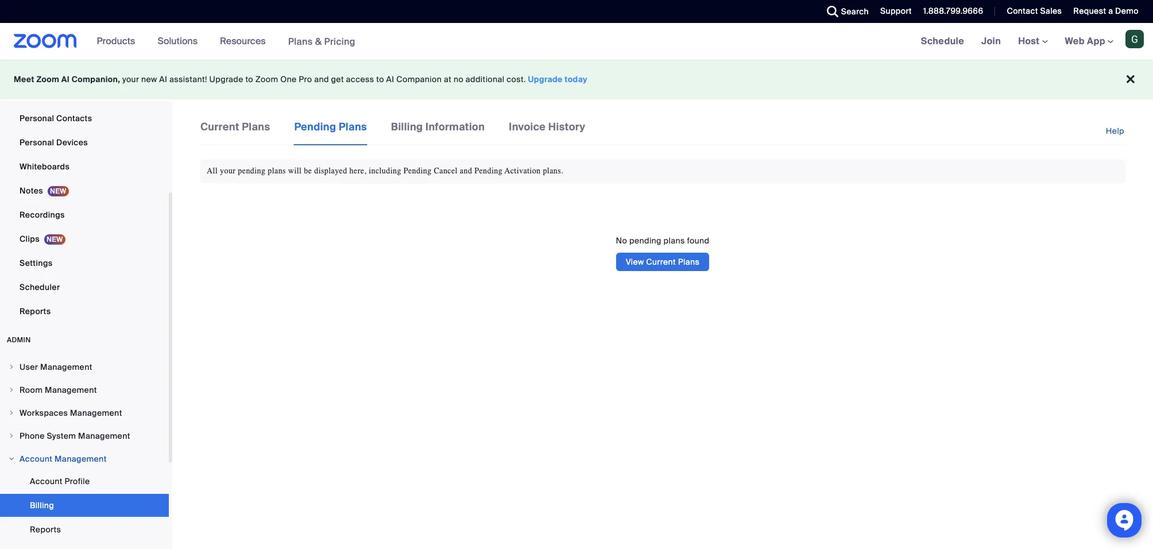 Task type: locate. For each thing, give the bounding box(es) containing it.
support link
[[872, 0, 915, 23], [881, 6, 912, 16]]

billing link
[[0, 494, 169, 517]]

phone down the "meet"
[[20, 89, 45, 99]]

meet zoom ai companion, footer
[[0, 60, 1153, 99]]

pending plans link
[[294, 119, 368, 145]]

0 vertical spatial account
[[20, 454, 52, 464]]

search button
[[818, 0, 872, 23]]

host button
[[1019, 35, 1048, 47]]

1 right image from the top
[[8, 364, 15, 371]]

0 horizontal spatial current
[[200, 120, 239, 134]]

0 horizontal spatial billing
[[30, 500, 54, 511]]

no
[[616, 236, 627, 246]]

plans left will
[[268, 166, 286, 176]]

workspaces
[[20, 408, 68, 418]]

all
[[207, 166, 218, 176]]

zoom
[[36, 74, 59, 84], [255, 74, 278, 84]]

access
[[346, 74, 374, 84]]

reports down 'billing' 'link'
[[30, 524, 61, 535]]

right image inside workspaces management menu item
[[8, 410, 15, 416]]

demo
[[1116, 6, 1139, 16]]

3 right image from the top
[[8, 433, 15, 439]]

1 vertical spatial personal
[[20, 137, 54, 148]]

1 upgrade from the left
[[209, 74, 243, 84]]

web
[[1065, 35, 1085, 47]]

pending inside pending plans link
[[294, 120, 336, 134]]

clips link
[[0, 227, 169, 250]]

management inside user management menu item
[[40, 362, 92, 372]]

banner
[[0, 23, 1153, 60]]

pending left cancel
[[404, 166, 432, 176]]

displayed
[[314, 166, 347, 176]]

contact
[[1007, 6, 1038, 16]]

&
[[315, 35, 322, 47]]

workspaces management menu item
[[0, 402, 169, 424]]

to right access
[[376, 74, 384, 84]]

1 horizontal spatial billing
[[391, 120, 423, 134]]

personal up personal devices
[[20, 113, 54, 124]]

personal for personal devices
[[20, 137, 54, 148]]

management inside 'phone system management' menu item
[[78, 431, 130, 441]]

your left new
[[122, 74, 139, 84]]

management inside account management menu item
[[55, 454, 107, 464]]

current down no pending plans found
[[646, 257, 676, 267]]

1 horizontal spatial to
[[376, 74, 384, 84]]

1 horizontal spatial upgrade
[[528, 74, 563, 84]]

1 vertical spatial billing
[[30, 500, 54, 511]]

1 horizontal spatial zoom
[[255, 74, 278, 84]]

2 personal from the top
[[20, 137, 54, 148]]

0 vertical spatial personal
[[20, 113, 54, 124]]

personal up whiteboards
[[20, 137, 54, 148]]

0 horizontal spatial upgrade
[[209, 74, 243, 84]]

account up account profile
[[20, 454, 52, 464]]

user management menu item
[[0, 356, 169, 378]]

account down account management
[[30, 476, 63, 487]]

upgrade down product information navigation
[[209, 74, 243, 84]]

one
[[280, 74, 297, 84]]

and left get at the top left of the page
[[314, 74, 329, 84]]

1 horizontal spatial your
[[220, 166, 236, 176]]

plans
[[288, 35, 313, 47], [242, 120, 270, 134], [339, 120, 367, 134], [678, 257, 700, 267]]

1 phone from the top
[[20, 89, 45, 99]]

management up "workspaces management"
[[45, 385, 97, 395]]

account
[[20, 454, 52, 464], [30, 476, 63, 487]]

your
[[122, 74, 139, 84], [220, 166, 236, 176]]

profile
[[65, 476, 90, 487]]

management up account management menu item
[[78, 431, 130, 441]]

0 vertical spatial pending
[[238, 166, 266, 176]]

sales
[[1041, 6, 1062, 16]]

phone inside "link"
[[20, 89, 45, 99]]

2 horizontal spatial pending
[[475, 166, 503, 176]]

plans & pricing link
[[288, 35, 356, 47], [288, 35, 356, 47]]

no
[[454, 74, 464, 84]]

and right cancel
[[460, 166, 472, 176]]

plans left the found
[[664, 236, 685, 246]]

1 vertical spatial plans
[[664, 236, 685, 246]]

no pending plans found
[[616, 236, 710, 246]]

billing left information at the left
[[391, 120, 423, 134]]

clips
[[20, 234, 40, 244]]

to down resources 'dropdown button'
[[246, 74, 253, 84]]

billing information
[[391, 120, 485, 134]]

reports link
[[0, 300, 169, 323], [0, 518, 169, 541]]

0 vertical spatial billing
[[391, 120, 423, 134]]

reports inside personal menu menu
[[20, 306, 51, 317]]

phone
[[20, 89, 45, 99], [20, 431, 45, 441]]

personal devices
[[20, 137, 88, 148]]

meet
[[14, 74, 34, 84]]

upgrade right cost. on the top of the page
[[528, 74, 563, 84]]

room
[[20, 385, 43, 395]]

side navigation navigation
[[0, 0, 172, 549]]

2 horizontal spatial ai
[[386, 74, 394, 84]]

will
[[288, 166, 302, 176]]

assistant!
[[169, 74, 207, 84]]

phone down workspaces
[[20, 431, 45, 441]]

plans
[[268, 166, 286, 176], [664, 236, 685, 246]]

1.888.799.9666 button
[[915, 0, 987, 23], [924, 6, 984, 16]]

phone inside menu item
[[20, 431, 45, 441]]

ai left companion
[[386, 74, 394, 84]]

invoice history link
[[509, 119, 586, 144]]

personal for personal contacts
[[20, 113, 54, 124]]

2 to from the left
[[376, 74, 384, 84]]

management for user management
[[40, 362, 92, 372]]

activation
[[505, 166, 541, 176]]

0 horizontal spatial zoom
[[36, 74, 59, 84]]

phone for phone system management
[[20, 431, 45, 441]]

management for workspaces management
[[70, 408, 122, 418]]

support
[[881, 6, 912, 16]]

1 horizontal spatial pending
[[630, 236, 662, 246]]

billing information link
[[391, 119, 486, 144]]

host
[[1019, 35, 1042, 47]]

1 horizontal spatial and
[[460, 166, 472, 176]]

1 vertical spatial account
[[30, 476, 63, 487]]

schedule
[[921, 35, 965, 47]]

account management menu
[[0, 470, 169, 542]]

pending right all
[[238, 166, 266, 176]]

phone link
[[0, 83, 169, 106]]

contact sales link
[[999, 0, 1065, 23], [1007, 6, 1062, 16]]

0 vertical spatial reports link
[[0, 300, 169, 323]]

pending up view
[[630, 236, 662, 246]]

1 vertical spatial phone
[[20, 431, 45, 441]]

your inside meet zoom ai companion, footer
[[122, 74, 139, 84]]

0 vertical spatial your
[[122, 74, 139, 84]]

current
[[200, 120, 239, 134], [646, 257, 676, 267]]

pending up be
[[294, 120, 336, 134]]

billing inside 'link'
[[30, 500, 54, 511]]

1 vertical spatial pending
[[630, 236, 662, 246]]

reports link down the scheduler link
[[0, 300, 169, 323]]

0 horizontal spatial your
[[122, 74, 139, 84]]

1 horizontal spatial ai
[[159, 74, 167, 84]]

join link
[[973, 23, 1010, 60]]

scheduler link
[[0, 276, 169, 299]]

meet zoom ai companion, your new ai assistant! upgrade to zoom one pro and get access to ai companion at no additional cost. upgrade today
[[14, 74, 588, 84]]

phone for phone
[[20, 89, 45, 99]]

contact sales
[[1007, 6, 1062, 16]]

your right all
[[220, 166, 236, 176]]

history
[[549, 120, 586, 134]]

pending
[[294, 120, 336, 134], [404, 166, 432, 176], [475, 166, 503, 176]]

account management
[[20, 454, 107, 464]]

personal contacts link
[[0, 107, 169, 130]]

management inside workspaces management menu item
[[70, 408, 122, 418]]

account inside account management menu item
[[20, 454, 52, 464]]

current plans
[[200, 120, 270, 134]]

pending
[[238, 166, 266, 176], [630, 236, 662, 246]]

request a demo link
[[1065, 0, 1153, 23], [1074, 6, 1139, 16]]

2 phone from the top
[[20, 431, 45, 441]]

1 vertical spatial and
[[460, 166, 472, 176]]

personal
[[20, 113, 54, 124], [20, 137, 54, 148]]

reports link down 'billing' 'link'
[[0, 518, 169, 541]]

ai right new
[[159, 74, 167, 84]]

zoom logo image
[[14, 34, 77, 48]]

billing for billing
[[30, 500, 54, 511]]

right image inside account management menu item
[[8, 456, 15, 462]]

and inside main content main content
[[460, 166, 472, 176]]

billing inside "link"
[[391, 120, 423, 134]]

right image inside user management menu item
[[8, 364, 15, 371]]

ai
[[61, 74, 70, 84], [159, 74, 167, 84], [386, 74, 394, 84]]

ai left companion,
[[61, 74, 70, 84]]

0 horizontal spatial to
[[246, 74, 253, 84]]

1 vertical spatial current
[[646, 257, 676, 267]]

0 vertical spatial current
[[200, 120, 239, 134]]

whiteboards link
[[0, 155, 169, 178]]

including
[[369, 166, 401, 176]]

billing
[[391, 120, 423, 134], [30, 500, 54, 511]]

billing down account profile
[[30, 500, 54, 511]]

right image
[[8, 364, 15, 371], [8, 410, 15, 416], [8, 433, 15, 439], [8, 456, 15, 462]]

management down room management menu item
[[70, 408, 122, 418]]

account inside the account profile link
[[30, 476, 63, 487]]

meetings navigation
[[913, 23, 1153, 60]]

zoom left one
[[255, 74, 278, 84]]

1 vertical spatial your
[[220, 166, 236, 176]]

1 reports link from the top
[[0, 300, 169, 323]]

request
[[1074, 6, 1107, 16]]

0 horizontal spatial pending
[[294, 120, 336, 134]]

management for room management
[[45, 385, 97, 395]]

management up room management
[[40, 362, 92, 372]]

pending left activation on the left of page
[[475, 166, 503, 176]]

and
[[314, 74, 329, 84], [460, 166, 472, 176]]

1 vertical spatial reports link
[[0, 518, 169, 541]]

right image
[[8, 387, 15, 393]]

0 horizontal spatial and
[[314, 74, 329, 84]]

0 vertical spatial reports
[[20, 306, 51, 317]]

management inside room management menu item
[[45, 385, 97, 395]]

reports down scheduler
[[20, 306, 51, 317]]

right image for workspaces management
[[8, 410, 15, 416]]

0 vertical spatial and
[[314, 74, 329, 84]]

2 right image from the top
[[8, 410, 15, 416]]

1 personal from the top
[[20, 113, 54, 124]]

right image inside 'phone system management' menu item
[[8, 433, 15, 439]]

1 horizontal spatial current
[[646, 257, 676, 267]]

join
[[982, 35, 1001, 47]]

4 right image from the top
[[8, 456, 15, 462]]

0 horizontal spatial ai
[[61, 74, 70, 84]]

1 vertical spatial reports
[[30, 524, 61, 535]]

0 vertical spatial plans
[[268, 166, 286, 176]]

right image for account management
[[8, 456, 15, 462]]

1.888.799.9666
[[924, 6, 984, 16]]

zoom right the "meet"
[[36, 74, 59, 84]]

upgrade today link
[[528, 74, 588, 84]]

current up all
[[200, 120, 239, 134]]

0 horizontal spatial plans
[[268, 166, 286, 176]]

scheduler
[[20, 282, 60, 292]]

found
[[687, 236, 710, 246]]

management up profile
[[55, 454, 107, 464]]

current plans link
[[200, 119, 271, 144]]

cancel
[[434, 166, 458, 176]]

0 vertical spatial phone
[[20, 89, 45, 99]]



Task type: describe. For each thing, give the bounding box(es) containing it.
2 zoom from the left
[[255, 74, 278, 84]]

solutions
[[158, 35, 198, 47]]

schedule link
[[913, 23, 973, 60]]

2 reports link from the top
[[0, 518, 169, 541]]

phone system management
[[20, 431, 130, 441]]

phone system management menu item
[[0, 425, 169, 447]]

profile picture image
[[1126, 30, 1144, 48]]

companion,
[[72, 74, 120, 84]]

search
[[841, 6, 869, 17]]

2 ai from the left
[[159, 74, 167, 84]]

recordings link
[[0, 203, 169, 226]]

view
[[626, 257, 644, 267]]

workspaces management
[[20, 408, 122, 418]]

1 horizontal spatial pending
[[404, 166, 432, 176]]

view current plans
[[626, 257, 700, 267]]

account profile
[[30, 476, 90, 487]]

at
[[444, 74, 452, 84]]

account for account management
[[20, 454, 52, 464]]

right image for user management
[[8, 364, 15, 371]]

contacts
[[56, 113, 92, 124]]

0 horizontal spatial pending
[[238, 166, 266, 176]]

web app button
[[1065, 35, 1114, 47]]

plans & pricing
[[288, 35, 356, 47]]

companion
[[397, 74, 442, 84]]

help link
[[1106, 119, 1126, 143]]

invoice
[[509, 120, 546, 134]]

request a demo
[[1074, 6, 1139, 16]]

information
[[426, 120, 485, 134]]

personal menu menu
[[0, 0, 169, 324]]

be
[[304, 166, 312, 176]]

plans.
[[543, 166, 564, 176]]

resources button
[[220, 23, 271, 60]]

get
[[331, 74, 344, 84]]

management for account management
[[55, 454, 107, 464]]

account profile link
[[0, 470, 169, 493]]

all your pending plans will be displayed here, including pending cancel and pending activation plans.
[[207, 166, 564, 176]]

billing for billing information
[[391, 120, 423, 134]]

system
[[47, 431, 76, 441]]

personal devices link
[[0, 131, 169, 154]]

help
[[1106, 126, 1125, 136]]

admin
[[7, 335, 31, 345]]

reports inside account management menu
[[30, 524, 61, 535]]

3 ai from the left
[[386, 74, 394, 84]]

solutions button
[[158, 23, 203, 60]]

room management menu item
[[0, 379, 169, 401]]

settings link
[[0, 252, 169, 275]]

pro
[[299, 74, 312, 84]]

settings
[[20, 258, 53, 268]]

products button
[[97, 23, 140, 60]]

notes
[[20, 186, 43, 196]]

additional
[[466, 74, 505, 84]]

plans inside product information navigation
[[288, 35, 313, 47]]

user
[[20, 362, 38, 372]]

pricing
[[324, 35, 356, 47]]

account for account profile
[[30, 476, 63, 487]]

1 horizontal spatial plans
[[664, 236, 685, 246]]

room management
[[20, 385, 97, 395]]

product information navigation
[[88, 23, 364, 60]]

web app
[[1065, 35, 1106, 47]]

invoice history
[[509, 120, 586, 134]]

admin menu menu
[[0, 356, 169, 549]]

1 to from the left
[[246, 74, 253, 84]]

1 ai from the left
[[61, 74, 70, 84]]

1 zoom from the left
[[36, 74, 59, 84]]

products
[[97, 35, 135, 47]]

personal contacts
[[20, 113, 92, 124]]

whiteboards
[[20, 161, 70, 172]]

your inside main content main content
[[220, 166, 236, 176]]

devices
[[56, 137, 88, 148]]

today
[[565, 74, 588, 84]]

a
[[1109, 6, 1113, 16]]

cost.
[[507, 74, 526, 84]]

and inside meet zoom ai companion, footer
[[314, 74, 329, 84]]

right image for phone system management
[[8, 433, 15, 439]]

recordings
[[20, 210, 65, 220]]

account management menu item
[[0, 448, 169, 470]]

banner containing products
[[0, 23, 1153, 60]]

2 upgrade from the left
[[528, 74, 563, 84]]

main content main content
[[172, 101, 1153, 549]]

app
[[1087, 35, 1106, 47]]

new
[[141, 74, 157, 84]]

user management
[[20, 362, 92, 372]]

view current plans link
[[616, 253, 710, 271]]

resources
[[220, 35, 266, 47]]

pending plans
[[294, 120, 367, 134]]

notes link
[[0, 179, 169, 202]]



Task type: vqa. For each thing, say whether or not it's contained in the screenshot.
Enhance
no



